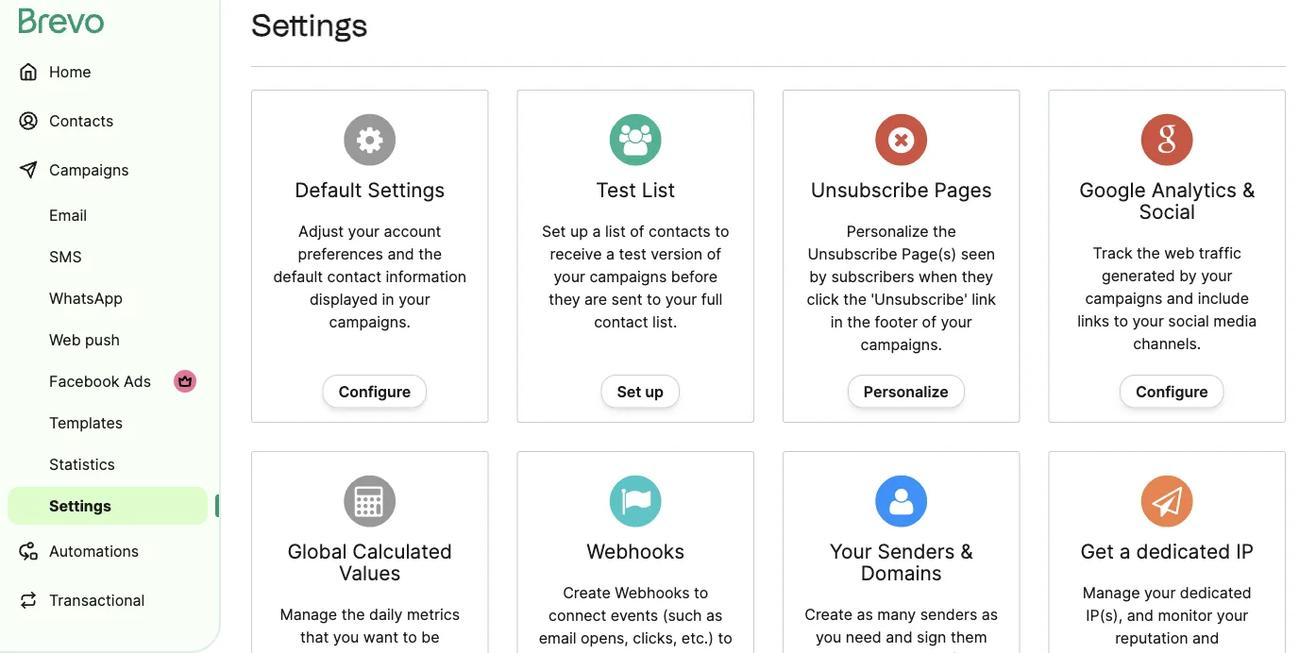 Task type: vqa. For each thing, say whether or not it's contained in the screenshot.
Return to this step associated with Recipients
no



Task type: describe. For each thing, give the bounding box(es) containing it.
manage for global calculated values
[[280, 606, 337, 624]]

adjust your account preferences and the default contact information displayed in your campaigns.
[[273, 222, 467, 331]]

global
[[288, 540, 347, 564]]

left___rvooi image
[[178, 374, 193, 389]]

by for unsubscribe pages
[[810, 267, 827, 286]]

default settings
[[295, 178, 445, 202]]

campaigns. inside "adjust your account preferences and the default contact information displayed in your campaigns."
[[329, 313, 411, 331]]

metrics
[[407, 606, 460, 624]]

and inside 'create as many senders as you need and sign them with your domains (sp'
[[886, 628, 913, 647]]

analytics
[[1152, 178, 1237, 202]]

automations
[[49, 542, 139, 561]]

campaigns inside track the web traffic generated by your campaigns and include links to your social media channels.
[[1086, 289, 1163, 308]]

and inside track the web traffic generated by your campaigns and include links to your social media channels.
[[1167, 289, 1194, 308]]

reputation
[[1115, 629, 1189, 648]]

ads
[[124, 372, 151, 391]]

in inside create webhooks to connect events (such as email opens, clicks, etc.) to your server in real time.
[[637, 652, 650, 654]]

to up time.
[[718, 629, 733, 648]]

unsubscribe inside "personalize the unsubscribe page(s) seen by subscribers when they click the 'unsubscribe' link in the footer of your campaigns."
[[808, 245, 898, 263]]

the inside track the web traffic generated by your campaigns and include links to your social media channels.
[[1137, 244, 1161, 262]]

preferences
[[298, 245, 383, 263]]

link
[[972, 290, 996, 308]]

full
[[701, 290, 723, 308]]

home link
[[8, 49, 208, 94]]

get a dedicated ip
[[1081, 540, 1254, 564]]

push
[[85, 331, 120, 349]]

facebook ads
[[49, 372, 151, 391]]

your down "before"
[[666, 290, 697, 308]]

personalize for personalize
[[864, 383, 949, 401]]

contacts link
[[8, 98, 208, 144]]

seen
[[961, 245, 996, 263]]

your
[[830, 540, 872, 564]]

list
[[605, 222, 626, 240]]

links
[[1078, 312, 1110, 330]]

0 vertical spatial of
[[630, 222, 645, 240]]

and inside "adjust your account preferences and the default contact information displayed in your campaigns."
[[388, 245, 414, 263]]

statistics link
[[8, 446, 208, 484]]

before
[[671, 267, 718, 286]]

2 vertical spatial a
[[1120, 540, 1131, 564]]

track the web traffic generated by your campaigns and include links to your social media channels.
[[1078, 244, 1257, 353]]

when
[[919, 267, 958, 286]]

0 vertical spatial webhooks
[[587, 540, 685, 564]]

account
[[384, 222, 441, 240]]

dedicated for your
[[1180, 584, 1252, 602]]

and down monitor
[[1193, 629, 1220, 648]]

default
[[295, 178, 362, 202]]

channels.
[[1134, 335, 1202, 353]]

'unsubscribe'
[[871, 290, 968, 308]]

your down the information
[[399, 290, 430, 308]]

receive
[[550, 245, 602, 263]]

to up list.
[[647, 290, 661, 308]]

in inside "adjust your account preferences and the default contact information displayed in your campaigns."
[[382, 290, 395, 308]]

deliverability.
[[1120, 652, 1215, 654]]

configure link for analytics
[[1120, 375, 1225, 409]]

time.
[[684, 652, 720, 654]]

are
[[585, 290, 607, 308]]

manage the daily metrics that you want to be calculated and display
[[280, 606, 460, 654]]

track
[[1093, 244, 1133, 262]]

create for webhooks
[[563, 584, 611, 602]]

web
[[49, 331, 81, 349]]

templates
[[49, 414, 123, 432]]

google analytics & social
[[1080, 178, 1255, 224]]

with
[[816, 651, 846, 654]]

your inside 'create as many senders as you need and sign them with your domains (sp'
[[850, 651, 882, 654]]

etc.)
[[682, 629, 714, 648]]

web
[[1165, 244, 1195, 262]]

as inside create webhooks to connect events (such as email opens, clicks, etc.) to your server in real time.
[[706, 606, 723, 625]]

calculated
[[282, 651, 355, 654]]

them
[[951, 628, 987, 647]]

values
[[339, 562, 401, 586]]

1 vertical spatial of
[[707, 245, 722, 263]]

your senders & domains
[[830, 540, 974, 586]]

transactional
[[49, 591, 145, 610]]

webhooks inside create webhooks to connect events (such as email opens, clicks, etc.) to your server in real time.
[[615, 584, 690, 602]]

campaigns
[[49, 161, 129, 179]]

the inside manage the daily metrics that you want to be calculated and display
[[342, 606, 365, 624]]

0 vertical spatial a
[[593, 222, 601, 240]]

footer
[[875, 313, 918, 331]]

want
[[363, 628, 399, 647]]

social
[[1139, 200, 1196, 224]]

test
[[596, 178, 636, 202]]

pages
[[935, 178, 992, 202]]

senders
[[878, 540, 955, 564]]

ip
[[1236, 540, 1254, 564]]

your down traffic
[[1201, 267, 1233, 285]]

default
[[273, 267, 323, 286]]

configure for analytics
[[1136, 383, 1209, 401]]

create webhooks to connect events (such as email opens, clicks, etc.) to your server in real time.
[[539, 584, 733, 654]]

real
[[654, 652, 680, 654]]

personalize the unsubscribe page(s) seen by subscribers when they click the 'unsubscribe' link in the footer of your campaigns.
[[807, 222, 996, 354]]

set up a list of contacts to receive a test version of your campaigns before they are sent to your full contact list.
[[542, 222, 730, 331]]

and inside manage the daily metrics that you want to be calculated and display
[[359, 651, 386, 654]]

many
[[878, 606, 916, 624]]

your right monitor
[[1217, 606, 1249, 625]]

create for your senders & domains
[[805, 606, 853, 624]]

0 vertical spatial unsubscribe
[[811, 178, 929, 202]]

home
[[49, 62, 91, 81]]

events
[[611, 606, 658, 625]]

they inside "personalize the unsubscribe page(s) seen by subscribers when they click the 'unsubscribe' link in the footer of your campaigns."
[[962, 267, 994, 286]]

& for google analytics & social
[[1243, 178, 1255, 202]]

domains
[[886, 651, 946, 654]]

calculated
[[353, 540, 452, 564]]

unsubscribe pages
[[811, 178, 992, 202]]

your inside "personalize the unsubscribe page(s) seen by subscribers when they click the 'unsubscribe' link in the footer of your campaigns."
[[941, 313, 973, 331]]

facebook
[[49, 372, 119, 391]]

contact inside the set up a list of contacts to receive a test version of your campaigns before they are sent to your full contact list.
[[594, 313, 648, 331]]

test list
[[596, 178, 675, 202]]

contacts
[[649, 222, 711, 240]]

to inside track the web traffic generated by your campaigns and include links to your social media channels.
[[1114, 312, 1129, 330]]

set for set up
[[617, 383, 642, 401]]

your down receive
[[554, 267, 585, 286]]

senders
[[921, 606, 978, 624]]

daily
[[369, 606, 403, 624]]



Task type: locate. For each thing, give the bounding box(es) containing it.
0 horizontal spatial by
[[810, 267, 827, 286]]

in down click
[[831, 313, 843, 331]]

1 horizontal spatial they
[[962, 267, 994, 286]]

a left test
[[606, 245, 615, 263]]

0 horizontal spatial &
[[961, 540, 974, 564]]

create
[[563, 584, 611, 602], [805, 606, 853, 624]]

campaigns.
[[329, 313, 411, 331], [861, 335, 942, 354]]

and up the reputation
[[1127, 606, 1154, 625]]

0 vertical spatial create
[[563, 584, 611, 602]]

test
[[619, 245, 647, 263]]

you
[[333, 628, 359, 647], [816, 628, 842, 647]]

personalize for personalize the unsubscribe page(s) seen by subscribers when they click the 'unsubscribe' link in the footer of your campaigns.
[[847, 222, 929, 240]]

get
[[1081, 540, 1114, 564]]

by inside track the web traffic generated by your campaigns and include links to your social media channels.
[[1180, 267, 1197, 285]]

dedicated left ip
[[1137, 540, 1231, 564]]

configure for settings
[[338, 383, 411, 401]]

1 vertical spatial manage
[[280, 606, 337, 624]]

1 configure link from the left
[[322, 375, 427, 409]]

0 vertical spatial contact
[[327, 267, 382, 286]]

in
[[382, 290, 395, 308], [831, 313, 843, 331], [637, 652, 650, 654]]

contact down sent at the top of page
[[594, 313, 648, 331]]

1 horizontal spatial configure link
[[1120, 375, 1225, 409]]

manage up "ip(s),"
[[1083, 584, 1140, 602]]

contacts
[[49, 111, 114, 130]]

manage
[[1083, 584, 1140, 602], [280, 606, 337, 624]]

transactional link
[[8, 578, 208, 623]]

2 horizontal spatial of
[[922, 313, 937, 331]]

1 vertical spatial campaigns.
[[861, 335, 942, 354]]

your inside create webhooks to connect events (such as email opens, clicks, etc.) to your server in real time.
[[552, 652, 584, 654]]

by inside "personalize the unsubscribe page(s) seen by subscribers when they click the 'unsubscribe' link in the footer of your campaigns."
[[810, 267, 827, 286]]

(such
[[663, 606, 702, 625]]

configure
[[338, 383, 411, 401], [1136, 383, 1209, 401]]

1 horizontal spatial configure
[[1136, 383, 1209, 401]]

your up monitor
[[1145, 584, 1176, 602]]

statistics
[[49, 455, 115, 474]]

domains
[[861, 562, 942, 586]]

media
[[1214, 312, 1257, 330]]

up up receive
[[570, 222, 588, 240]]

1 horizontal spatial set
[[617, 383, 642, 401]]

you up with
[[816, 628, 842, 647]]

1 horizontal spatial up
[[645, 383, 664, 401]]

campaigns
[[590, 267, 667, 286], [1086, 289, 1163, 308]]

0 vertical spatial campaigns
[[590, 267, 667, 286]]

create inside 'create as many senders as you need and sign them with your domains (sp'
[[805, 606, 853, 624]]

the up the information
[[419, 245, 442, 263]]

1 vertical spatial a
[[606, 245, 615, 263]]

create inside create webhooks to connect events (such as email opens, clicks, etc.) to your server in real time.
[[563, 584, 611, 602]]

set down sent at the top of page
[[617, 383, 642, 401]]

create as many senders as you need and sign them with your domains (sp
[[805, 606, 998, 654]]

& for your senders & domains
[[961, 540, 974, 564]]

opens,
[[581, 629, 629, 648]]

0 vertical spatial they
[[962, 267, 994, 286]]

0 horizontal spatial create
[[563, 584, 611, 602]]

the down subscribers
[[844, 290, 867, 308]]

0 horizontal spatial in
[[382, 290, 395, 308]]

be
[[421, 628, 440, 647]]

set inside the set up a list of contacts to receive a test version of your campaigns before they are sent to your full contact list.
[[542, 222, 566, 240]]

0 horizontal spatial as
[[706, 606, 723, 625]]

personalize down unsubscribe pages
[[847, 222, 929, 240]]

subscribers
[[831, 267, 915, 286]]

0 horizontal spatial campaigns.
[[329, 313, 411, 331]]

the up page(s)
[[933, 222, 957, 240]]

a left "list"
[[593, 222, 601, 240]]

2 horizontal spatial as
[[982, 606, 998, 624]]

in down the information
[[382, 290, 395, 308]]

of right "list"
[[630, 222, 645, 240]]

1 vertical spatial in
[[831, 313, 843, 331]]

1 vertical spatial personalize
[[864, 383, 949, 401]]

1 vertical spatial unsubscribe
[[808, 245, 898, 263]]

up inside the set up a list of contacts to receive a test version of your campaigns before they are sent to your full contact list.
[[570, 222, 588, 240]]

you inside manage the daily metrics that you want to be calculated and display
[[333, 628, 359, 647]]

0 horizontal spatial you
[[333, 628, 359, 647]]

your down need
[[850, 651, 882, 654]]

2 vertical spatial of
[[922, 313, 937, 331]]

up down list.
[[645, 383, 664, 401]]

sent
[[612, 290, 643, 308]]

1 horizontal spatial campaigns
[[1086, 289, 1163, 308]]

contact inside "adjust your account preferences and the default contact information displayed in your campaigns."
[[327, 267, 382, 286]]

2 configure link from the left
[[1120, 375, 1225, 409]]

in inside "personalize the unsubscribe page(s) seen by subscribers when they click the 'unsubscribe' link in the footer of your campaigns."
[[831, 313, 843, 331]]

of up "before"
[[707, 245, 722, 263]]

ip(s),
[[1086, 606, 1123, 625]]

2 horizontal spatial a
[[1120, 540, 1131, 564]]

0 horizontal spatial of
[[630, 222, 645, 240]]

monitor
[[1158, 606, 1213, 625]]

2 you from the left
[[816, 628, 842, 647]]

1 horizontal spatial you
[[816, 628, 842, 647]]

server
[[588, 652, 633, 654]]

your up preferences
[[348, 222, 380, 240]]

set up
[[617, 383, 664, 401]]

sms
[[49, 247, 82, 266]]

& inside your senders & domains
[[961, 540, 974, 564]]

in down clicks,
[[637, 652, 650, 654]]

email link
[[8, 196, 208, 234]]

0 vertical spatial up
[[570, 222, 588, 240]]

0 vertical spatial personalize
[[847, 222, 929, 240]]

1 horizontal spatial &
[[1243, 178, 1255, 202]]

information
[[386, 267, 467, 286]]

list
[[642, 178, 675, 202]]

1 horizontal spatial by
[[1180, 267, 1197, 285]]

by up click
[[810, 267, 827, 286]]

manage for get a dedicated ip
[[1083, 584, 1140, 602]]

1 vertical spatial webhooks
[[615, 584, 690, 602]]

0 horizontal spatial manage
[[280, 606, 337, 624]]

to left be
[[403, 628, 417, 647]]

they down seen
[[962, 267, 994, 286]]

generated
[[1102, 267, 1175, 285]]

page(s)
[[902, 245, 957, 263]]

contact up 'displayed'
[[327, 267, 382, 286]]

settings link
[[8, 487, 208, 525]]

dedicated up monitor
[[1180, 584, 1252, 602]]

1 vertical spatial dedicated
[[1180, 584, 1252, 602]]

connect
[[549, 606, 607, 625]]

1 configure from the left
[[338, 383, 411, 401]]

set
[[542, 222, 566, 240], [617, 383, 642, 401]]

0 vertical spatial settings
[[251, 7, 368, 43]]

facebook ads link
[[8, 363, 208, 400]]

you for global calculated values
[[333, 628, 359, 647]]

0 vertical spatial manage
[[1083, 584, 1140, 602]]

version
[[651, 245, 703, 263]]

set for set up a list of contacts to receive a test version of your campaigns before they are sent to your full contact list.
[[542, 222, 566, 240]]

1 horizontal spatial create
[[805, 606, 853, 624]]

personalize down footer
[[864, 383, 949, 401]]

social
[[1169, 312, 1210, 330]]

1 horizontal spatial of
[[707, 245, 722, 263]]

you right that
[[333, 628, 359, 647]]

to right "contacts"
[[715, 222, 730, 240]]

0 vertical spatial set
[[542, 222, 566, 240]]

by for google analytics & social
[[1180, 267, 1197, 285]]

0 horizontal spatial contact
[[327, 267, 382, 286]]

by down "web"
[[1180, 267, 1197, 285]]

include
[[1198, 289, 1250, 308]]

set up link
[[601, 375, 680, 409]]

as up them
[[982, 606, 998, 624]]

to inside manage the daily metrics that you want to be calculated and display
[[403, 628, 417, 647]]

global calculated values
[[288, 540, 452, 586]]

they
[[962, 267, 994, 286], [549, 290, 580, 308]]

manage your dedicated ip(s), and monitor your reputation and deliverability.
[[1083, 584, 1252, 654]]

0 horizontal spatial set
[[542, 222, 566, 240]]

up
[[570, 222, 588, 240], [645, 383, 664, 401]]

campaigns down generated
[[1086, 289, 1163, 308]]

1 vertical spatial &
[[961, 540, 974, 564]]

configure link for settings
[[322, 375, 427, 409]]

campaigns. down footer
[[861, 335, 942, 354]]

you for your senders & domains
[[816, 628, 842, 647]]

of
[[630, 222, 645, 240], [707, 245, 722, 263], [922, 313, 937, 331]]

the up generated
[[1137, 244, 1161, 262]]

0 horizontal spatial configure
[[338, 383, 411, 401]]

adjust
[[299, 222, 344, 240]]

they inside the set up a list of contacts to receive a test version of your campaigns before they are sent to your full contact list.
[[549, 290, 580, 308]]

google
[[1080, 178, 1146, 202]]

dedicated inside manage your dedicated ip(s), and monitor your reputation and deliverability.
[[1180, 584, 1252, 602]]

1 vertical spatial campaigns
[[1086, 289, 1163, 308]]

manage up that
[[280, 606, 337, 624]]

1 horizontal spatial as
[[857, 606, 873, 624]]

campaigns. inside "personalize the unsubscribe page(s) seen by subscribers when they click the 'unsubscribe' link in the footer of your campaigns."
[[861, 335, 942, 354]]

dedicated for a
[[1137, 540, 1231, 564]]

to up the (such at the right of page
[[694, 584, 709, 602]]

campaigns. down 'displayed'
[[329, 313, 411, 331]]

the left daily on the bottom of page
[[342, 606, 365, 624]]

that
[[300, 628, 329, 647]]

your up channels.
[[1133, 312, 1164, 330]]

a right get
[[1120, 540, 1131, 564]]

1 vertical spatial settings
[[368, 178, 445, 202]]

web push link
[[8, 321, 208, 359]]

and up domains
[[886, 628, 913, 647]]

up for set up
[[645, 383, 664, 401]]

whatsapp link
[[8, 280, 208, 317]]

1 vertical spatial set
[[617, 383, 642, 401]]

email
[[539, 629, 577, 648]]

up for set up a list of contacts to receive a test version of your campaigns before they are sent to your full contact list.
[[570, 222, 588, 240]]

1 vertical spatial contact
[[594, 313, 648, 331]]

2 vertical spatial settings
[[49, 497, 111, 515]]

& right analytics
[[1243, 178, 1255, 202]]

1 vertical spatial they
[[549, 290, 580, 308]]

of inside "personalize the unsubscribe page(s) seen by subscribers when they click the 'unsubscribe' link in the footer of your campaigns."
[[922, 313, 937, 331]]

need
[[846, 628, 882, 647]]

1 vertical spatial up
[[645, 383, 664, 401]]

and down want
[[359, 651, 386, 654]]

automations link
[[8, 529, 208, 574]]

and down 'account'
[[388, 245, 414, 263]]

email
[[49, 206, 87, 224]]

1 horizontal spatial manage
[[1083, 584, 1140, 602]]

1 horizontal spatial a
[[606, 245, 615, 263]]

1 vertical spatial create
[[805, 606, 853, 624]]

0 vertical spatial campaigns.
[[329, 313, 411, 331]]

0 vertical spatial dedicated
[[1137, 540, 1231, 564]]

campaigns link
[[8, 147, 208, 193]]

set up receive
[[542, 222, 566, 240]]

0 vertical spatial in
[[382, 290, 395, 308]]

and
[[388, 245, 414, 263], [1167, 289, 1194, 308], [1127, 606, 1154, 625], [886, 628, 913, 647], [1193, 629, 1220, 648], [359, 651, 386, 654]]

2 vertical spatial in
[[637, 652, 650, 654]]

1 horizontal spatial in
[[637, 652, 650, 654]]

0 horizontal spatial up
[[570, 222, 588, 240]]

click
[[807, 290, 839, 308]]

contact
[[327, 267, 382, 286], [594, 313, 648, 331]]

the left footer
[[847, 313, 871, 331]]

1 you from the left
[[333, 628, 359, 647]]

and up the social
[[1167, 289, 1194, 308]]

manage inside manage your dedicated ip(s), and monitor your reputation and deliverability.
[[1083, 584, 1140, 602]]

1 horizontal spatial contact
[[594, 313, 648, 331]]

0 horizontal spatial configure link
[[322, 375, 427, 409]]

of down the 'unsubscribe'
[[922, 313, 937, 331]]

1 horizontal spatial campaigns.
[[861, 335, 942, 354]]

personalize link
[[848, 375, 965, 409]]

to right links
[[1114, 312, 1129, 330]]

2 horizontal spatial in
[[831, 313, 843, 331]]

campaigns inside the set up a list of contacts to receive a test version of your campaigns before they are sent to your full contact list.
[[590, 267, 667, 286]]

sms link
[[8, 238, 208, 276]]

2 configure from the left
[[1136, 383, 1209, 401]]

0 horizontal spatial a
[[593, 222, 601, 240]]

as up need
[[857, 606, 873, 624]]

0 vertical spatial &
[[1243, 178, 1255, 202]]

create up connect
[[563, 584, 611, 602]]

your down link
[[941, 313, 973, 331]]

your down email
[[552, 652, 584, 654]]

webhooks
[[587, 540, 685, 564], [615, 584, 690, 602]]

0 horizontal spatial they
[[549, 290, 580, 308]]

personalize inside "personalize the unsubscribe page(s) seen by subscribers when they click the 'unsubscribe' link in the footer of your campaigns."
[[847, 222, 929, 240]]

create up with
[[805, 606, 853, 624]]

0 horizontal spatial campaigns
[[590, 267, 667, 286]]

& inside google analytics & social
[[1243, 178, 1255, 202]]

& right 'senders'
[[961, 540, 974, 564]]

you inside 'create as many senders as you need and sign them with your domains (sp'
[[816, 628, 842, 647]]

as up etc.) at the right bottom of the page
[[706, 606, 723, 625]]

campaigns up sent at the top of page
[[590, 267, 667, 286]]

they left are
[[549, 290, 580, 308]]

web push
[[49, 331, 120, 349]]

the inside "adjust your account preferences and the default contact information displayed in your campaigns."
[[419, 245, 442, 263]]

a
[[593, 222, 601, 240], [606, 245, 615, 263], [1120, 540, 1131, 564]]

manage inside manage the daily metrics that you want to be calculated and display
[[280, 606, 337, 624]]



